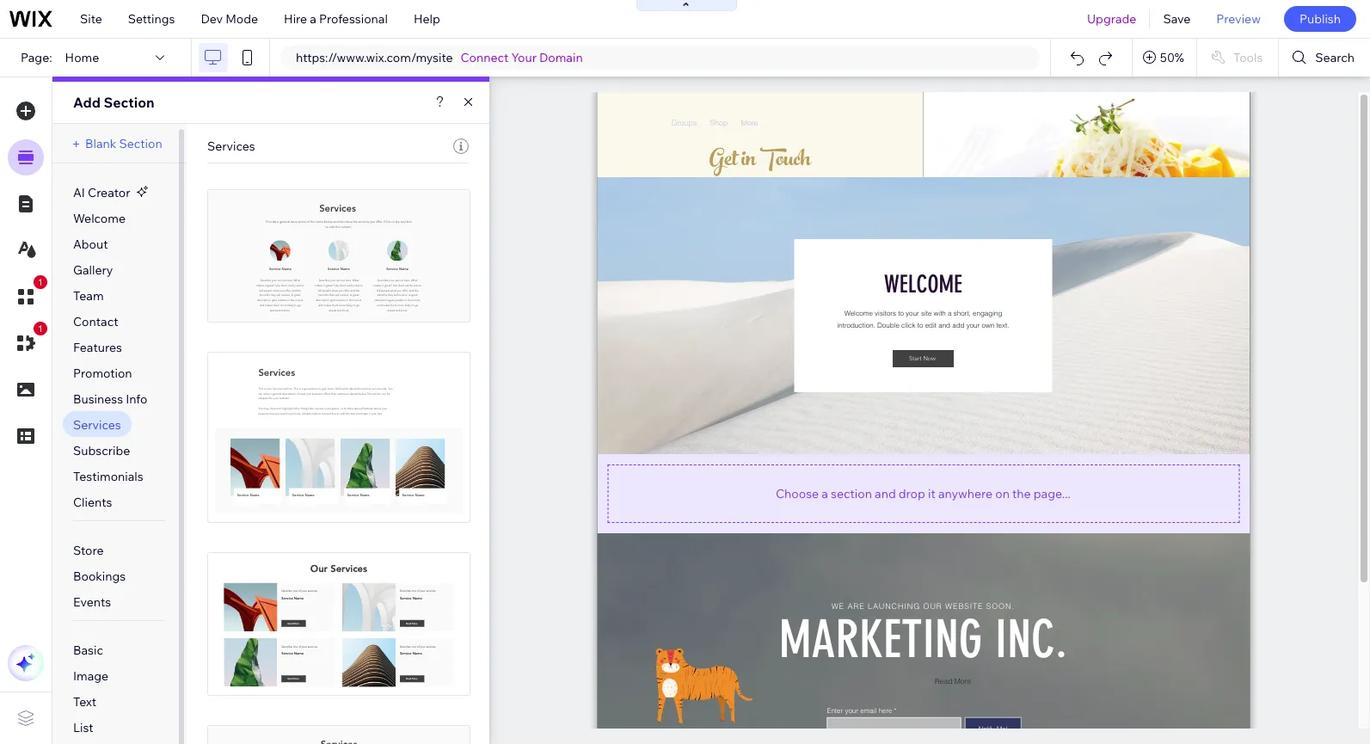 Task type: vqa. For each thing, say whether or not it's contained in the screenshot.
"Contact"
yes



Task type: locate. For each thing, give the bounding box(es) containing it.
1 left contact on the top
[[38, 324, 43, 334]]

mode
[[226, 11, 258, 27]]

gallery
[[73, 262, 113, 278]]

a right hire on the left top
[[310, 11, 317, 27]]

1 left gallery
[[38, 277, 43, 287]]

contact
[[73, 314, 118, 330]]

1 button
[[8, 275, 47, 315], [8, 322, 47, 361]]

creator
[[88, 185, 130, 200]]

search button
[[1280, 39, 1371, 77]]

and
[[875, 486, 896, 501]]

basic
[[73, 643, 103, 658]]

info
[[126, 391, 147, 407]]

text
[[73, 694, 96, 710]]

section
[[104, 94, 155, 111], [119, 136, 162, 151]]

2 1 button from the top
[[8, 322, 47, 361]]

1 button left features at the top left of page
[[8, 322, 47, 361]]

ai creator
[[73, 185, 130, 200]]

about
[[73, 237, 108, 252]]

settings
[[128, 11, 175, 27]]

services
[[207, 139, 255, 154], [73, 417, 121, 433]]

preview
[[1217, 11, 1261, 27]]

image
[[73, 669, 109, 684]]

2 1 from the top
[[38, 324, 43, 334]]

welcome
[[73, 211, 126, 226]]

50% button
[[1133, 39, 1197, 77]]

0 vertical spatial services
[[207, 139, 255, 154]]

events
[[73, 595, 111, 610]]

section for add section
[[104, 94, 155, 111]]

testimonials
[[73, 469, 143, 484]]

1 vertical spatial section
[[119, 136, 162, 151]]

blank
[[85, 136, 116, 151]]

1 horizontal spatial a
[[822, 486, 828, 501]]

0 vertical spatial 1
[[38, 277, 43, 287]]

1 button left team
[[8, 275, 47, 315]]

connect
[[461, 50, 509, 65]]

subscribe
[[73, 443, 130, 459]]

your
[[512, 50, 537, 65]]

1 vertical spatial 1
[[38, 324, 43, 334]]

1 1 button from the top
[[8, 275, 47, 315]]

0 vertical spatial section
[[104, 94, 155, 111]]

tools button
[[1198, 39, 1279, 77]]

dev
[[201, 11, 223, 27]]

list
[[73, 720, 94, 736]]

1 vertical spatial a
[[822, 486, 828, 501]]

preview button
[[1204, 0, 1274, 38]]

a for professional
[[310, 11, 317, 27]]

section
[[831, 486, 872, 501]]

on
[[996, 486, 1010, 501]]

0 horizontal spatial services
[[73, 417, 121, 433]]

0 vertical spatial a
[[310, 11, 317, 27]]

0 horizontal spatial a
[[310, 11, 317, 27]]

features
[[73, 340, 122, 355]]

1
[[38, 277, 43, 287], [38, 324, 43, 334]]

0 vertical spatial 1 button
[[8, 275, 47, 315]]

a
[[310, 11, 317, 27], [822, 486, 828, 501]]

section right blank
[[119, 136, 162, 151]]

ai
[[73, 185, 85, 200]]

professional
[[319, 11, 388, 27]]

anywhere
[[939, 486, 993, 501]]

store
[[73, 543, 104, 558]]

drop
[[899, 486, 926, 501]]

https://www.wix.com/mysite
[[296, 50, 453, 65]]

search
[[1316, 50, 1355, 65]]

a left section
[[822, 486, 828, 501]]

section up blank section
[[104, 94, 155, 111]]

tools
[[1234, 50, 1263, 65]]

1 vertical spatial 1 button
[[8, 322, 47, 361]]



Task type: describe. For each thing, give the bounding box(es) containing it.
hire a professional
[[284, 11, 388, 27]]

50%
[[1161, 50, 1185, 65]]

publish button
[[1284, 6, 1357, 32]]

publish
[[1300, 11, 1341, 27]]

1 1 from the top
[[38, 277, 43, 287]]

upgrade
[[1087, 11, 1137, 27]]

business info
[[73, 391, 147, 407]]

clients
[[73, 495, 112, 510]]

add section
[[73, 94, 155, 111]]

section for blank section
[[119, 136, 162, 151]]

it
[[928, 486, 936, 501]]

domain
[[540, 50, 583, 65]]

bookings
[[73, 569, 126, 584]]

https://www.wix.com/mysite connect your domain
[[296, 50, 583, 65]]

add
[[73, 94, 101, 111]]

page...
[[1034, 486, 1071, 501]]

hire
[[284, 11, 307, 27]]

blank section
[[85, 136, 162, 151]]

save button
[[1151, 0, 1204, 38]]

a for section
[[822, 486, 828, 501]]

help
[[414, 11, 440, 27]]

1 vertical spatial services
[[73, 417, 121, 433]]

team
[[73, 288, 104, 304]]

the
[[1013, 486, 1031, 501]]

promotion
[[73, 366, 132, 381]]

dev mode
[[201, 11, 258, 27]]

save
[[1164, 11, 1191, 27]]

choose a section and drop it anywhere on the page...
[[776, 486, 1071, 501]]

1 horizontal spatial services
[[207, 139, 255, 154]]

home
[[65, 50, 99, 65]]

choose
[[776, 486, 819, 501]]

site
[[80, 11, 102, 27]]

business
[[73, 391, 123, 407]]



